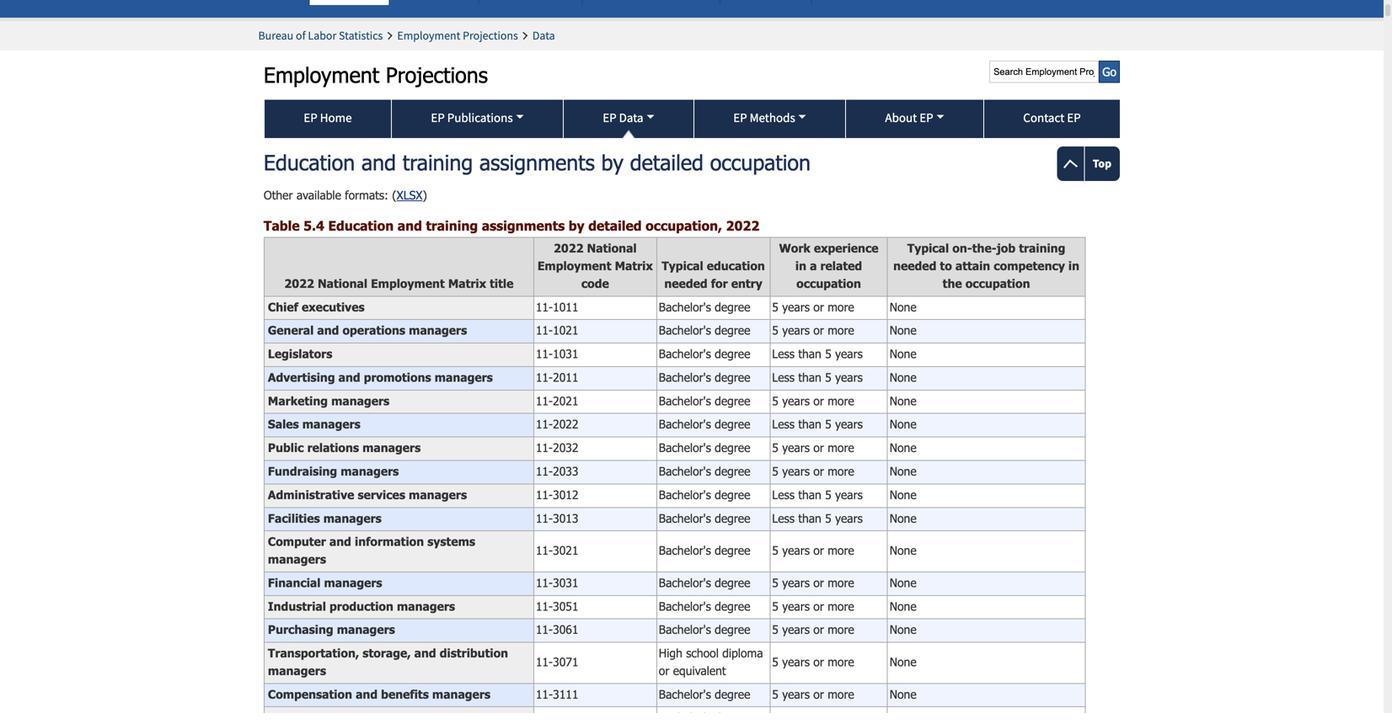 Task type: vqa. For each thing, say whether or not it's contained in the screenshot.
Follow Us
no



Task type: locate. For each thing, give the bounding box(es) containing it.
1 horizontal spatial typical
[[907, 241, 949, 256]]

managers down computer
[[268, 552, 326, 567]]

by down the "ep data" on the top of the page
[[601, 150, 624, 175]]

4 5 years or more from the top
[[772, 441, 854, 455]]

training down )
[[426, 218, 478, 233]]

3 less than 5 years from the top
[[772, 417, 863, 432]]

5 years or more for 11-1011
[[772, 300, 854, 314]]

less than 5 years for 11-1031
[[772, 347, 863, 361]]

data
[[533, 28, 555, 43], [619, 109, 643, 125]]

diploma
[[722, 646, 763, 661]]

9 degree from the top
[[715, 488, 750, 502]]

11 5 years or more from the top
[[772, 688, 854, 702]]

typical for education
[[662, 259, 703, 273]]

11- up 11-3051
[[536, 576, 553, 590]]

16 none from the top
[[890, 688, 917, 702]]

statistics
[[339, 28, 383, 43]]

11- down 11-3061
[[536, 655, 553, 670]]

5 bachelor's degree from the top
[[659, 394, 750, 408]]

title
[[490, 276, 514, 291]]

2022 inside 2022 national employment matrix code
[[554, 241, 584, 256]]

1 ep from the left
[[304, 109, 317, 125]]

degree for 2033
[[715, 464, 750, 479]]

11- for 2022
[[536, 417, 553, 432]]

1 degree from the top
[[715, 300, 750, 314]]

5 degree from the top
[[715, 394, 750, 408]]

7 none from the top
[[890, 441, 917, 455]]

3111
[[553, 688, 579, 702]]

14 bachelor's from the top
[[659, 623, 711, 637]]

main content
[[0, 21, 1384, 714]]

1 horizontal spatial needed
[[893, 259, 937, 273]]

0 vertical spatial assignments
[[480, 150, 595, 175]]

none for 3051
[[890, 599, 917, 614]]

1 horizontal spatial national
[[587, 241, 637, 256]]

7 bachelor's degree from the top
[[659, 441, 750, 455]]

14 none from the top
[[890, 623, 917, 637]]

of
[[296, 28, 306, 43]]

5 years or more
[[772, 300, 854, 314], [772, 323, 854, 338], [772, 394, 854, 408], [772, 441, 854, 455], [772, 464, 854, 479], [772, 544, 854, 558], [772, 576, 854, 590], [772, 599, 854, 614], [772, 623, 854, 637], [772, 655, 854, 670], [772, 688, 854, 702]]

typical up the "to"
[[907, 241, 949, 256]]

in
[[795, 259, 807, 273], [1069, 259, 1080, 273]]

1 vertical spatial matrix
[[448, 276, 486, 291]]

less for 3013
[[772, 511, 795, 526]]

national inside 2022 national employment matrix code
[[587, 241, 637, 256]]

0 vertical spatial typical
[[907, 241, 949, 256]]

employment up the 'code'
[[538, 259, 611, 273]]

5 none from the top
[[890, 394, 917, 408]]

degree for 1021
[[715, 323, 750, 338]]

12 bachelor's degree from the top
[[659, 576, 750, 590]]

none for 3012
[[890, 488, 917, 502]]

row header inside "main content"
[[264, 708, 534, 714]]

administrative
[[268, 488, 354, 502]]

11- up 11-2021 on the bottom of the page
[[536, 370, 553, 385]]

typical inside typical education needed for entry
[[662, 259, 703, 273]]

None submit
[[1099, 61, 1120, 83]]

or for 3031
[[813, 576, 824, 590]]

1 less than 5 years from the top
[[772, 347, 863, 361]]

11 bachelor's from the top
[[659, 544, 711, 558]]

none for 2021
[[890, 394, 917, 408]]

less than 5 years for 11-2022
[[772, 417, 863, 432]]

11- down the 11-1011
[[536, 323, 553, 338]]

11 degree from the top
[[715, 544, 750, 558]]

0 horizontal spatial data
[[533, 28, 555, 43]]

bachelor's degree for 11-3013
[[659, 511, 750, 526]]

0 horizontal spatial by
[[569, 218, 585, 233]]

transportation,
[[268, 646, 359, 661]]

0 vertical spatial education
[[264, 150, 355, 175]]

executives
[[302, 300, 365, 314]]

11- up 11-3013
[[536, 488, 553, 502]]

needed left for
[[664, 276, 708, 291]]

3 bachelor's degree from the top
[[659, 347, 750, 361]]

less than 5 years for 11-2011
[[772, 370, 863, 385]]

11-2033
[[536, 464, 579, 479]]

less for 1031
[[772, 347, 795, 361]]

0 horizontal spatial national
[[318, 276, 367, 291]]

1 horizontal spatial in
[[1069, 259, 1080, 273]]

13 degree from the top
[[715, 599, 750, 614]]

bachelor's degree for 11-1031
[[659, 347, 750, 361]]

4 ep from the left
[[733, 109, 747, 125]]

3021
[[553, 544, 579, 558]]

11 more from the top
[[828, 688, 854, 702]]

10 more from the top
[[828, 655, 854, 670]]

bachelor's
[[659, 300, 711, 314], [659, 323, 711, 338], [659, 347, 711, 361], [659, 370, 711, 385], [659, 394, 711, 408], [659, 417, 711, 432], [659, 441, 711, 455], [659, 464, 711, 479], [659, 488, 711, 502], [659, 511, 711, 526], [659, 544, 711, 558], [659, 576, 711, 590], [659, 599, 711, 614], [659, 623, 711, 637], [659, 688, 711, 702]]

11- down 11-3071
[[536, 688, 553, 702]]

advertising
[[268, 370, 335, 385]]

11- down 11-3031
[[536, 599, 553, 614]]

7 bachelor's from the top
[[659, 441, 711, 455]]

more for 11-3061
[[828, 623, 854, 637]]

2022
[[726, 218, 760, 233], [554, 241, 584, 256], [284, 276, 314, 291], [553, 417, 579, 432]]

2 vertical spatial training
[[1019, 241, 1066, 256]]

projections left data link
[[463, 28, 518, 43]]

1 horizontal spatial matrix
[[615, 259, 653, 273]]

4 bachelor's degree from the top
[[659, 370, 750, 385]]

years
[[782, 300, 810, 314], [782, 323, 810, 338], [835, 347, 863, 361], [835, 370, 863, 385], [782, 394, 810, 408], [835, 417, 863, 432], [782, 441, 810, 455], [782, 464, 810, 479], [835, 488, 863, 502], [835, 511, 863, 526], [782, 544, 810, 558], [782, 576, 810, 590], [782, 599, 810, 614], [782, 623, 810, 637], [782, 655, 810, 670], [782, 688, 810, 702]]

11- down 11-1021
[[536, 347, 553, 361]]

0 vertical spatial by
[[601, 150, 624, 175]]

2022 up chief
[[284, 276, 314, 291]]

or for 3071
[[813, 655, 824, 670]]

3051
[[553, 599, 579, 614]]

menu inside "main content"
[[264, 99, 1120, 138]]

3 11- from the top
[[536, 347, 553, 361]]

ep publications
[[431, 109, 513, 125]]

2 bachelor's from the top
[[659, 323, 711, 338]]

6 degree from the top
[[715, 417, 750, 432]]

0 vertical spatial needed
[[893, 259, 937, 273]]

11- for 3071
[[536, 655, 553, 670]]

occupation down the related
[[796, 276, 861, 291]]

typical for on-
[[907, 241, 949, 256]]

ep data link
[[564, 100, 693, 138]]

needed
[[893, 259, 937, 273], [664, 276, 708, 291]]

6 bachelor's from the top
[[659, 417, 711, 432]]

computer and information systems managers
[[268, 535, 475, 567]]

information
[[355, 535, 424, 549]]

8 more from the top
[[828, 599, 854, 614]]

top
[[1093, 156, 1112, 171]]

11- for 1011
[[536, 300, 553, 314]]

and up formats:
[[362, 150, 396, 175]]

11- down 11-2022
[[536, 441, 553, 455]]

1 vertical spatial employment projections
[[264, 62, 488, 87]]

7 degree from the top
[[715, 441, 750, 455]]

bachelor's for 11-2011
[[659, 370, 711, 385]]

2 more from the top
[[828, 323, 854, 338]]

3 5 years or more from the top
[[772, 394, 854, 408]]

or for 2032
[[813, 441, 824, 455]]

0 horizontal spatial needed
[[664, 276, 708, 291]]

or for 3021
[[813, 544, 824, 558]]

1 less from the top
[[772, 347, 795, 361]]

9 bachelor's degree from the top
[[659, 488, 750, 502]]

none for 1021
[[890, 323, 917, 338]]

15 bachelor's degree from the top
[[659, 688, 750, 702]]

employment projections
[[397, 28, 518, 43], [264, 62, 488, 87]]

0 horizontal spatial typical
[[662, 259, 703, 273]]

0 horizontal spatial matrix
[[448, 276, 486, 291]]

11- down 11-3012
[[536, 511, 553, 526]]

2 less from the top
[[772, 370, 795, 385]]

education up available
[[264, 150, 355, 175]]

menu
[[264, 99, 1120, 138]]

15 bachelor's from the top
[[659, 688, 711, 702]]

13 11- from the top
[[536, 599, 553, 614]]

9 11- from the top
[[536, 488, 553, 502]]

1 vertical spatial by
[[569, 218, 585, 233]]

bachelor's degree for 11-2022
[[659, 417, 750, 432]]

national for 2022 national employment matrix title
[[318, 276, 367, 291]]

and inside 'computer and information systems managers'
[[329, 535, 351, 549]]

administrative services managers
[[268, 488, 467, 502]]

managers up administrative services managers
[[341, 464, 399, 479]]

9 5 years or more from the top
[[772, 623, 854, 637]]

degree for 1011
[[715, 300, 750, 314]]

9 bachelor's from the top
[[659, 488, 711, 502]]

3 less from the top
[[772, 417, 795, 432]]

none for 2022
[[890, 417, 917, 432]]

in left a on the top right of page
[[795, 259, 807, 273]]

bachelor's degree for 11-3012
[[659, 488, 750, 502]]

matrix inside 2022 national employment matrix code
[[615, 259, 653, 273]]

to
[[940, 259, 952, 273]]

managers inside 'computer and information systems managers'
[[268, 552, 326, 567]]

5 years or more for 11-3051
[[772, 599, 854, 614]]

projections inside employment projections "heading"
[[386, 62, 488, 87]]

2022 up 'education'
[[726, 218, 760, 233]]

facilities managers
[[268, 511, 382, 526]]

and for training
[[362, 150, 396, 175]]

typical down the occupation,
[[662, 259, 703, 273]]

typical inside typical on-the-job training needed to attain competency in the occupation
[[907, 241, 949, 256]]

2 bachelor's degree from the top
[[659, 323, 750, 338]]

purchasing
[[268, 623, 333, 637]]

5 11- from the top
[[536, 394, 553, 408]]

bachelor's for 11-2021
[[659, 394, 711, 408]]

bachelor's for 11-3061
[[659, 623, 711, 637]]

3 ep from the left
[[603, 109, 617, 125]]

8 none from the top
[[890, 464, 917, 479]]

less than 5 years for 11-3013
[[772, 511, 863, 526]]

bachelor's degree for 11-2021
[[659, 394, 750, 408]]

none for 2011
[[890, 370, 917, 385]]

1 none from the top
[[890, 300, 917, 314]]

11-3051
[[536, 599, 579, 614]]

matrix for code
[[615, 259, 653, 273]]

12 none from the top
[[890, 576, 917, 590]]

more for 11-3071
[[828, 655, 854, 670]]

11-2011
[[536, 370, 579, 385]]

education down formats:
[[328, 218, 394, 233]]

8 5 years or more from the top
[[772, 599, 854, 614]]

employment projections link
[[397, 28, 518, 43]]

employment
[[397, 28, 460, 43], [264, 62, 379, 87], [538, 259, 611, 273], [371, 276, 445, 291]]

14 11- from the top
[[536, 623, 553, 637]]

10 5 years or more from the top
[[772, 655, 854, 670]]

3061
[[553, 623, 579, 637]]

12 bachelor's from the top
[[659, 576, 711, 590]]

1 11- from the top
[[536, 300, 553, 314]]

systems
[[427, 535, 475, 549]]

bachelor's for 11-2022
[[659, 417, 711, 432]]

5 less from the top
[[772, 511, 795, 526]]

11- for 1021
[[536, 323, 553, 338]]

1 vertical spatial training
[[426, 218, 478, 233]]

13 none from the top
[[890, 599, 917, 614]]

competency
[[994, 259, 1065, 273]]

computer
[[268, 535, 326, 549]]

projections down employment projections link at the left of page
[[386, 62, 488, 87]]

national
[[587, 241, 637, 256], [318, 276, 367, 291]]

general and operations managers
[[268, 323, 467, 338]]

6 11- from the top
[[536, 417, 553, 432]]

11-2021
[[536, 394, 579, 408]]

3012
[[553, 488, 579, 502]]

3031
[[553, 576, 579, 590]]

national up executives
[[318, 276, 367, 291]]

11-3021
[[536, 544, 579, 558]]

3 more from the top
[[828, 394, 854, 408]]

and inside transportation, storage, and distribution managers
[[414, 646, 436, 661]]

1 more from the top
[[828, 300, 854, 314]]

by up 2022 national employment matrix code
[[569, 218, 585, 233]]

11- down 11-2021 on the bottom of the page
[[536, 417, 553, 432]]

5 more from the top
[[828, 464, 854, 479]]

data inside ep data link
[[619, 109, 643, 125]]

0 vertical spatial projections
[[463, 28, 518, 43]]

None text field
[[989, 61, 1099, 83]]

1 horizontal spatial by
[[601, 150, 624, 175]]

4 more from the top
[[828, 441, 854, 455]]

detailed up 2022 national employment matrix code
[[588, 218, 642, 233]]

table 5.4 education and training assignments by detailed occupation, 2022
[[264, 218, 760, 233]]

0 vertical spatial employment projections
[[397, 28, 518, 43]]

11- up 11-1021
[[536, 300, 553, 314]]

than for 11-2022
[[798, 417, 822, 432]]

5 years or more for 11-3061
[[772, 623, 854, 637]]

2 in from the left
[[1069, 259, 1080, 273]]

4 than from the top
[[798, 488, 822, 502]]

2022 up the 'code'
[[554, 241, 584, 256]]

5 than from the top
[[798, 511, 822, 526]]

3 bachelor's from the top
[[659, 347, 711, 361]]

8 11- from the top
[[536, 464, 553, 479]]

contact ep
[[1023, 109, 1081, 125]]

2 ep from the left
[[431, 109, 445, 125]]

6 5 years or more from the top
[[772, 544, 854, 558]]

11- for 2032
[[536, 441, 553, 455]]

marketing
[[268, 394, 328, 408]]

employment projections down statistics
[[264, 62, 488, 87]]

row header
[[264, 708, 534, 714]]

in inside typical on-the-job training needed to attain competency in the occupation
[[1069, 259, 1080, 273]]

and down the xlsx "link"
[[398, 218, 422, 233]]

5 years or more for 11-1021
[[772, 323, 854, 338]]

data link
[[533, 28, 555, 43]]

bachelor's degree for 11-2011
[[659, 370, 750, 385]]

employment projections up ep publications
[[397, 28, 518, 43]]

11- down 11-2011
[[536, 394, 553, 408]]

public
[[268, 441, 304, 455]]

employment inside "heading"
[[264, 62, 379, 87]]

employment projections for employment projections link at the left of page
[[397, 28, 518, 43]]

needed inside typical on-the-job training needed to attain competency in the occupation
[[893, 259, 937, 273]]

and down executives
[[317, 323, 339, 338]]

menu containing ep home
[[264, 99, 1120, 138]]

2 than from the top
[[798, 370, 822, 385]]

less for 2011
[[772, 370, 795, 385]]

and right the storage,
[[414, 646, 436, 661]]

7 5 years or more from the top
[[772, 576, 854, 590]]

and
[[362, 150, 396, 175], [398, 218, 422, 233], [317, 323, 339, 338], [338, 370, 360, 385], [329, 535, 351, 549], [414, 646, 436, 661], [356, 688, 378, 702]]

1 in from the left
[[795, 259, 807, 273]]

xlsx
[[397, 188, 423, 202]]

detailed
[[630, 150, 704, 175], [588, 218, 642, 233]]

fundraising
[[268, 464, 337, 479]]

1 than from the top
[[798, 347, 822, 361]]

15 degree from the top
[[715, 688, 750, 702]]

more for 11-2021
[[828, 394, 854, 408]]

ep for ep publications
[[431, 109, 445, 125]]

6 more from the top
[[828, 544, 854, 558]]

matrix left title
[[448, 276, 486, 291]]

3 degree from the top
[[715, 347, 750, 361]]

0 horizontal spatial in
[[795, 259, 807, 273]]

assignments up title
[[482, 218, 565, 233]]

national up the 'code'
[[587, 241, 637, 256]]

11-3071
[[536, 655, 579, 670]]

none for 3031
[[890, 576, 917, 590]]

1 horizontal spatial data
[[619, 109, 643, 125]]

9 none from the top
[[890, 488, 917, 502]]

10 degree from the top
[[715, 511, 750, 526]]

degree for 3111
[[715, 688, 750, 702]]

occupation
[[710, 150, 811, 175], [796, 276, 861, 291], [966, 276, 1030, 291]]

1 vertical spatial data
[[619, 109, 643, 125]]

in right competency
[[1069, 259, 1080, 273]]

degree for 3021
[[715, 544, 750, 558]]

ep for ep home
[[304, 109, 317, 125]]

12 11- from the top
[[536, 576, 553, 590]]

0 vertical spatial detailed
[[630, 150, 704, 175]]

1 bachelor's degree from the top
[[659, 300, 750, 314]]

11- up 11-3012
[[536, 464, 553, 479]]

11- down 11-3051
[[536, 623, 553, 637]]

1 vertical spatial detailed
[[588, 218, 642, 233]]

and for promotions
[[338, 370, 360, 385]]

4 11- from the top
[[536, 370, 553, 385]]

employment up operations
[[371, 276, 445, 291]]

0 vertical spatial national
[[587, 241, 637, 256]]

8 bachelor's from the top
[[659, 464, 711, 479]]

employment inside 2022 national employment matrix code
[[538, 259, 611, 273]]

11- for 3111
[[536, 688, 553, 702]]

none for 3111
[[890, 688, 917, 702]]

7 more from the top
[[828, 576, 854, 590]]

more for 11-2033
[[828, 464, 854, 479]]

ep methods link
[[694, 100, 845, 138]]

degree for 2022
[[715, 417, 750, 432]]

ep
[[304, 109, 317, 125], [431, 109, 445, 125], [603, 109, 617, 125], [733, 109, 747, 125], [920, 109, 933, 125], [1067, 109, 1081, 125]]

8 bachelor's degree from the top
[[659, 464, 750, 479]]

sales managers
[[268, 417, 361, 432]]

2011
[[553, 370, 579, 385]]

none for 1031
[[890, 347, 917, 361]]

0 vertical spatial matrix
[[615, 259, 653, 273]]

needed left the "to"
[[893, 259, 937, 273]]

and left benefits
[[356, 688, 378, 702]]

1 vertical spatial typical
[[662, 259, 703, 273]]

10 bachelor's degree from the top
[[659, 511, 750, 526]]

more
[[828, 300, 854, 314], [828, 323, 854, 338], [828, 394, 854, 408], [828, 441, 854, 455], [828, 464, 854, 479], [828, 544, 854, 558], [828, 576, 854, 590], [828, 599, 854, 614], [828, 623, 854, 637], [828, 655, 854, 670], [828, 688, 854, 702]]

15 none from the top
[[890, 655, 917, 670]]

5 years or more for 11-3111
[[772, 688, 854, 702]]

matrix down the occupation,
[[615, 259, 653, 273]]

10 bachelor's from the top
[[659, 511, 711, 526]]

2033
[[553, 464, 579, 479]]

1 vertical spatial needed
[[664, 276, 708, 291]]

and up marketing managers
[[338, 370, 360, 385]]

11 bachelor's degree from the top
[[659, 544, 750, 558]]

3 none from the top
[[890, 347, 917, 361]]

6 ep from the left
[[1067, 109, 1081, 125]]

2 degree from the top
[[715, 323, 750, 338]]

employment down labor
[[264, 62, 379, 87]]

assignments up table 5.4 education and training assignments by detailed occupation, 2022
[[480, 150, 595, 175]]

training inside typical on-the-job training needed to attain competency in the occupation
[[1019, 241, 1066, 256]]

projections for employment projections "heading"
[[386, 62, 488, 87]]

11- for 3031
[[536, 576, 553, 590]]

11- down 11-3013
[[536, 544, 553, 558]]

1 vertical spatial assignments
[[482, 218, 565, 233]]

more for 11-1021
[[828, 323, 854, 338]]

national for 2022 national employment matrix code
[[587, 241, 637, 256]]

training up )
[[403, 150, 473, 175]]

degree for 2021
[[715, 394, 750, 408]]

training up competency
[[1019, 241, 1066, 256]]

16 11- from the top
[[536, 688, 553, 702]]

1 vertical spatial national
[[318, 276, 367, 291]]

2 none from the top
[[890, 323, 917, 338]]

work experience in a related occupation
[[779, 241, 879, 291]]

6 none from the top
[[890, 417, 917, 432]]

education and training assignments by detailed occupation
[[264, 150, 811, 175]]

managers right promotions
[[435, 370, 493, 385]]

1 vertical spatial projections
[[386, 62, 488, 87]]

11 11- from the top
[[536, 544, 553, 558]]

detailed down ep data link at the top left
[[630, 150, 704, 175]]

matrix
[[615, 259, 653, 273], [448, 276, 486, 291]]

11-1031
[[536, 347, 579, 361]]

training for assignments
[[426, 218, 478, 233]]

and down facilities managers
[[329, 535, 351, 549]]

occupation down attain
[[966, 276, 1030, 291]]

5 less than 5 years from the top
[[772, 511, 863, 526]]

9 more from the top
[[828, 623, 854, 637]]

ep for ep data
[[603, 109, 617, 125]]

15 11- from the top
[[536, 655, 553, 670]]

14 degree from the top
[[715, 623, 750, 637]]

11- for 2033
[[536, 464, 553, 479]]

managers down transportation,
[[268, 664, 326, 678]]

4 less from the top
[[772, 488, 795, 502]]

ep publications link
[[392, 100, 563, 138]]

4 degree from the top
[[715, 370, 750, 385]]

fundraising managers
[[268, 464, 399, 479]]

less for 2022
[[772, 417, 795, 432]]

industrial production managers
[[268, 599, 455, 614]]



Task type: describe. For each thing, give the bounding box(es) containing it.
or for 3111
[[813, 688, 824, 702]]

5 years or more for 11-3071
[[772, 655, 854, 670]]

entry
[[731, 276, 762, 291]]

bachelor's for 11-3051
[[659, 599, 711, 614]]

or for 2021
[[813, 394, 824, 408]]

more for 11-3111
[[828, 688, 854, 702]]

11- for 2021
[[536, 394, 553, 408]]

transportation, storage, and distribution managers
[[268, 646, 508, 678]]

public relations managers
[[268, 441, 421, 455]]

0 vertical spatial data
[[533, 28, 555, 43]]

3013
[[553, 511, 579, 526]]

benefits
[[381, 688, 429, 702]]

publications
[[447, 109, 513, 125]]

compensation and benefits managers
[[268, 688, 490, 702]]

2022 up 2032
[[553, 417, 579, 432]]

general
[[268, 323, 314, 338]]

code
[[581, 276, 609, 291]]

compensation
[[268, 688, 352, 702]]

or for 3051
[[813, 599, 824, 614]]

bachelor's for 11-3012
[[659, 488, 711, 502]]

operations
[[343, 323, 405, 338]]

school
[[686, 646, 719, 661]]

5 years or more for 11-2032
[[772, 441, 854, 455]]

high school diploma or equivalent
[[659, 646, 763, 678]]

formats:
[[345, 188, 388, 202]]

bureau of labor statistics
[[258, 28, 383, 43]]

occupation down 'ep methods' link
[[710, 150, 811, 175]]

11-3012
[[536, 488, 579, 502]]

bachelor's degree for 11-1011
[[659, 300, 750, 314]]

managers up systems
[[409, 488, 467, 502]]

11- for 3021
[[536, 544, 553, 558]]

managers up services
[[363, 441, 421, 455]]

job
[[997, 241, 1016, 256]]

in inside work experience in a related occupation
[[795, 259, 807, 273]]

employment up employment projections "heading"
[[397, 28, 460, 43]]

bachelor's for 11-3111
[[659, 688, 711, 702]]

5 years or more for 11-2033
[[772, 464, 854, 479]]

on-
[[952, 241, 972, 256]]

contact ep link
[[984, 100, 1120, 138]]

than for 11-3013
[[798, 511, 822, 526]]

managers up the storage,
[[397, 599, 455, 614]]

1031
[[553, 347, 579, 361]]

top link
[[1057, 147, 1120, 181]]

none for 2032
[[890, 441, 917, 455]]

financial managers
[[268, 576, 382, 590]]

bachelor's degree for 11-3111
[[659, 688, 750, 702]]

bachelor's for 11-3031
[[659, 576, 711, 590]]

5 years or more for 11-3031
[[772, 576, 854, 590]]

table
[[264, 218, 300, 233]]

none for 3021
[[890, 544, 917, 558]]

equivalent
[[673, 664, 726, 678]]

bureau of labor statistics link
[[258, 28, 383, 43]]

contact
[[1023, 109, 1065, 125]]

11- for 2011
[[536, 370, 553, 385]]

bachelor's for 11-1021
[[659, 323, 711, 338]]

than for 11-3012
[[798, 488, 822, 502]]

typical education needed for entry
[[662, 259, 765, 291]]

promotions
[[364, 370, 431, 385]]

for
[[711, 276, 728, 291]]

typical on-the-job training needed to attain competency in the occupation
[[893, 241, 1080, 291]]

bachelor's for 11-3013
[[659, 511, 711, 526]]

distribution
[[440, 646, 508, 661]]

methods
[[750, 109, 795, 125]]

(
[[392, 188, 397, 202]]

bachelor's degree for 11-3031
[[659, 576, 750, 590]]

industrial
[[268, 599, 326, 614]]

managers up relations
[[302, 417, 361, 432]]

degree for 3051
[[715, 599, 750, 614]]

or inside high school diploma or equivalent
[[659, 664, 669, 678]]

none for 2033
[[890, 464, 917, 479]]

none for 3071
[[890, 655, 917, 670]]

legislators
[[268, 347, 332, 361]]

11-1021
[[536, 323, 579, 338]]

occupation inside typical on-the-job training needed to attain competency in the occupation
[[966, 276, 1030, 291]]

less for 3012
[[772, 488, 795, 502]]

bachelor's for 11-1031
[[659, 347, 711, 361]]

more for 11-1011
[[828, 300, 854, 314]]

employment projections heading
[[264, 59, 488, 91]]

related
[[820, 259, 862, 273]]

the-
[[972, 241, 997, 256]]

chief executives
[[268, 300, 365, 314]]

11-2022
[[536, 417, 579, 432]]

or for 3061
[[813, 623, 824, 637]]

ep for ep methods
[[733, 109, 747, 125]]

degree for 3013
[[715, 511, 750, 526]]

1 vertical spatial education
[[328, 218, 394, 233]]

and for information
[[329, 535, 351, 549]]

11-3111
[[536, 688, 579, 702]]

main content containing employment projections
[[0, 21, 1384, 714]]

bachelor's for 11-1011
[[659, 300, 711, 314]]

chief
[[268, 300, 298, 314]]

bachelor's degree for 11-3021
[[659, 544, 750, 558]]

needed inside typical education needed for entry
[[664, 276, 708, 291]]

relations
[[307, 441, 359, 455]]

facilities
[[268, 511, 320, 526]]

managers up production in the left of the page
[[324, 576, 382, 590]]

advertising and promotions managers
[[268, 370, 493, 385]]

11-2032
[[536, 441, 579, 455]]

5 ep from the left
[[920, 109, 933, 125]]

2032
[[553, 441, 579, 455]]

none for 3061
[[890, 623, 917, 637]]

11-1011
[[536, 300, 579, 314]]

bachelor's degree for 11-1021
[[659, 323, 750, 338]]

xlsx link
[[397, 188, 423, 202]]

occupation inside work experience in a related occupation
[[796, 276, 861, 291]]

bachelor's for 11-2033
[[659, 464, 711, 479]]

or for 1011
[[813, 300, 824, 314]]

11-3061
[[536, 623, 579, 637]]

2022 national employment matrix title
[[284, 276, 514, 291]]

than for 11-2011
[[798, 370, 822, 385]]

more for 11-3031
[[828, 576, 854, 590]]

5 years or more for 11-3021
[[772, 544, 854, 558]]

labor
[[308, 28, 336, 43]]

ep methods
[[733, 109, 795, 125]]

available
[[297, 188, 341, 202]]

marketing managers
[[268, 394, 389, 408]]

ep home
[[304, 109, 352, 125]]

managers down 2022 national employment matrix title
[[409, 323, 467, 338]]

0 vertical spatial training
[[403, 150, 473, 175]]

bachelor's for 11-3021
[[659, 544, 711, 558]]

2021
[[553, 394, 579, 408]]

11- for 3061
[[536, 623, 553, 637]]

degree for 2032
[[715, 441, 750, 455]]

and for operations
[[317, 323, 339, 338]]

none for 3013
[[890, 511, 917, 526]]

11- for 3051
[[536, 599, 553, 614]]

11-3031
[[536, 576, 579, 590]]

services
[[358, 488, 405, 502]]

2022 national employment matrix code
[[538, 241, 653, 291]]

attain
[[956, 259, 990, 273]]

training for needed
[[1019, 241, 1066, 256]]

5 years or more for 11-2021
[[772, 394, 854, 408]]

none for 1011
[[890, 300, 917, 314]]

bureau
[[258, 28, 293, 43]]

a
[[810, 259, 817, 273]]

than for 11-1031
[[798, 347, 822, 361]]

managers down administrative services managers
[[323, 511, 382, 526]]

degree for 1031
[[715, 347, 750, 361]]

education
[[707, 259, 765, 273]]

11-3013
[[536, 511, 579, 526]]

ep data
[[603, 109, 643, 125]]

purchasing managers
[[268, 623, 395, 637]]

11- for 1031
[[536, 347, 553, 361]]

bachelor's degree for 11-3061
[[659, 623, 750, 637]]

other
[[264, 188, 293, 202]]

home
[[320, 109, 352, 125]]

bachelor's degree for 11-3051
[[659, 599, 750, 614]]

managers down advertising and promotions managers
[[331, 394, 389, 408]]

managers down distribution
[[432, 688, 490, 702]]

managers inside transportation, storage, and distribution managers
[[268, 664, 326, 678]]

bachelor's for 11-2032
[[659, 441, 711, 455]]

about ep link
[[846, 100, 983, 138]]

matrix for title
[[448, 276, 486, 291]]

)
[[423, 188, 427, 202]]

ep home link
[[265, 100, 391, 138]]

occupation,
[[646, 218, 722, 233]]

none submit inside "main content"
[[1099, 61, 1120, 83]]

or for 1021
[[813, 323, 824, 338]]

more for 11-3021
[[828, 544, 854, 558]]

managers down industrial production managers
[[337, 623, 395, 637]]

storage,
[[363, 646, 411, 661]]

11- for 3013
[[536, 511, 553, 526]]

more for 11-2032
[[828, 441, 854, 455]]

other available formats: ( xlsx )
[[264, 188, 427, 202]]

bachelor's degree for 11-2033
[[659, 464, 750, 479]]

degree for 3061
[[715, 623, 750, 637]]

high
[[659, 646, 682, 661]]



